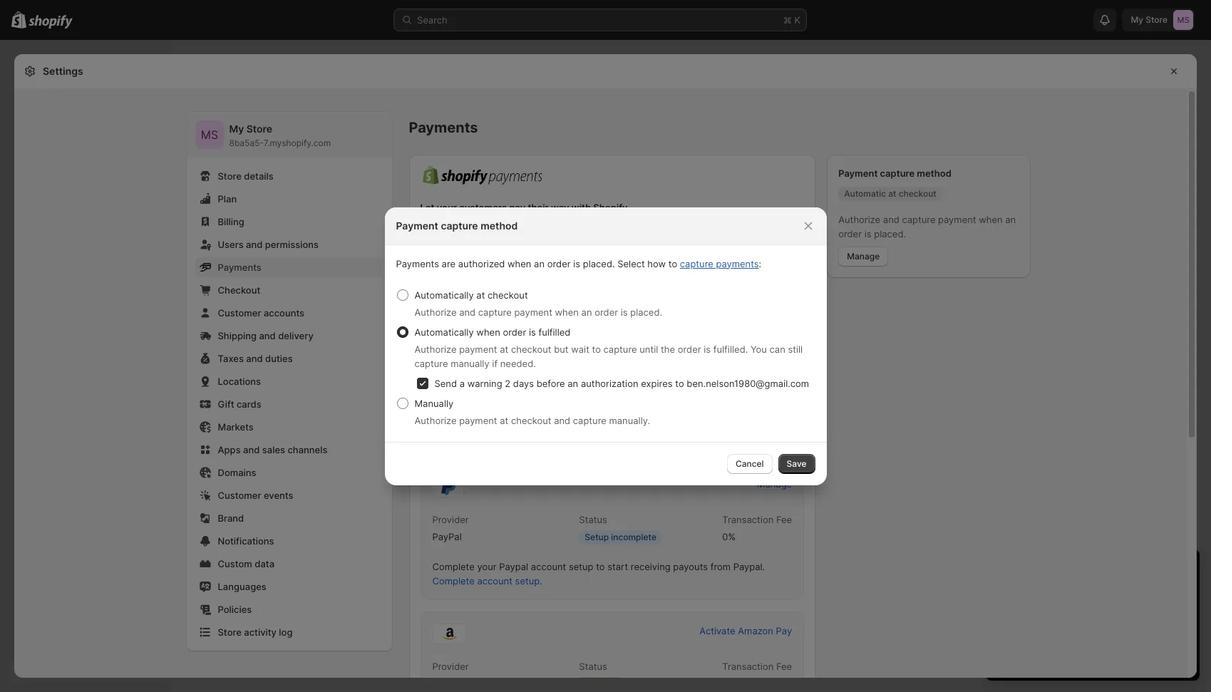 Task type: describe. For each thing, give the bounding box(es) containing it.
brand link
[[195, 509, 383, 529]]

checkout
[[218, 285, 261, 296]]

automatic at checkout
[[845, 188, 937, 199]]

payments inside shop settings menu element
[[218, 262, 262, 273]]

at inside authorize payment at checkout but wait to capture until the order is fulfilled. you can still capture manually if needed.
[[500, 343, 509, 355]]

at inside settings dialog
[[889, 188, 897, 199]]

save
[[787, 458, 807, 469]]

cards
[[237, 399, 261, 410]]

store for store activity log
[[218, 627, 242, 638]]

pay
[[510, 202, 526, 213]]

shopify payments image
[[420, 166, 545, 185]]

transaction fee 0% for provider amazon pay
[[723, 661, 793, 690]]

authorize for automatically at checkout
[[415, 306, 457, 318]]

select
[[618, 258, 645, 269]]

0 vertical spatial payment
[[839, 168, 878, 179]]

status for status
[[579, 661, 608, 673]]

amazon for provider
[[433, 678, 468, 690]]

manage for the manage link
[[757, 479, 793, 490]]

see
[[420, 384, 437, 395]]

payment inside authorize payment at checkout but wait to capture until the order is fulfilled. you can still capture manually if needed.
[[459, 343, 498, 355]]

provider for amazon
[[433, 661, 469, 673]]

manually.
[[609, 415, 651, 426]]

notifications link
[[195, 531, 383, 551]]

authorize payment at checkout and capture manually.
[[415, 415, 651, 426]]

is inside settings dialog
[[865, 228, 872, 240]]

markets link
[[195, 417, 383, 437]]

:
[[759, 258, 762, 269]]

supported payment methods payment methods that are available with one of shopify's approved payment providers.
[[420, 432, 803, 458]]

2 horizontal spatial your
[[743, 384, 762, 395]]

3 days left in your trial element
[[986, 587, 1200, 681]]

is left shop
[[574, 258, 581, 269]]

cancel
[[736, 458, 764, 469]]

when inside authorize and capture payment when an order is placed.
[[979, 214, 1003, 225]]

log
[[279, 627, 293, 638]]

are inside the supported payment methods payment methods that are available with one of shopify's approved payment providers.
[[523, 446, 537, 458]]

and up automatically when order is fulfilled
[[475, 312, 492, 323]]

authorize and capture payment when an order is placed. inside settings dialog
[[839, 214, 1017, 240]]

fulfilled
[[539, 326, 571, 338]]

with inside let your customers pay their way with shopify payments
[[572, 202, 591, 213]]

an inside settings dialog
[[1006, 214, 1017, 225]]

supported
[[420, 432, 468, 444]]

policies link
[[195, 600, 383, 620]]

automatically when order is fulfilled
[[415, 326, 571, 338]]

all
[[440, 384, 449, 395]]

chargeback
[[461, 290, 512, 301]]

checkout up payouts and cashflow tracking
[[488, 289, 528, 301]]

other
[[452, 384, 475, 395]]

delivery
[[278, 330, 314, 342]]

accounts
[[264, 307, 305, 319]]

method inside settings dialog
[[917, 168, 952, 179]]

provider amazon pay
[[433, 661, 487, 690]]

locations link
[[195, 372, 383, 392]]

and right users
[[246, 239, 263, 250]]

activate for activate amazon pay
[[700, 626, 736, 637]]

checkout right the automatic
[[899, 188, 937, 199]]

custom
[[218, 558, 252, 570]]

that
[[503, 446, 520, 458]]

at down authorized
[[477, 289, 485, 301]]

your for let your customers pay their way with shopify payments
[[437, 202, 457, 213]]

pay for activate amazon pay
[[776, 626, 793, 637]]

automatic
[[845, 188, 887, 199]]

learn
[[568, 347, 593, 359]]

from
[[711, 561, 731, 573]]

automatically for payment
[[415, 326, 474, 338]]

of
[[620, 446, 629, 458]]

taxes and duties link
[[195, 349, 383, 369]]

let
[[420, 202, 435, 213]]

to inside complete your paypal account setup to start receiving payouts from paypal. complete account setup.
[[596, 561, 605, 573]]

store details link
[[195, 166, 383, 186]]

shopify inside let your customers pay their way with shopify payments
[[594, 202, 628, 213]]

fee for provider amazon pay
[[777, 661, 793, 673]]

and down want
[[554, 415, 571, 426]]

order up more
[[595, 306, 618, 318]]

and right taxes
[[246, 353, 263, 364]]

providers.
[[759, 446, 803, 458]]

store inside my store 8ba5a5-7.myshopify.com
[[247, 123, 273, 135]]

store details
[[218, 170, 274, 182]]

learn more link
[[568, 347, 618, 359]]

is inside authorize payment at checkout but wait to capture until the order is fulfilled. you can still capture manually if needed.
[[704, 343, 711, 355]]

order down cashflow
[[503, 326, 527, 338]]

to inside authorize payment at checkout but wait to capture until the order is fulfilled. you can still capture manually if needed.
[[592, 343, 601, 355]]

activate shopify payments button
[[420, 342, 557, 364]]

days
[[513, 378, 534, 389]]

notifications
[[218, 536, 274, 547]]

payouts
[[438, 312, 473, 323]]

2 complete from the top
[[433, 576, 475, 587]]

approved
[[675, 446, 716, 458]]

activity
[[244, 627, 277, 638]]

0 horizontal spatial account
[[477, 576, 513, 587]]

payments up shopify payments image in the left of the page
[[409, 119, 478, 136]]

⌘
[[784, 14, 792, 26]]

customer events
[[218, 490, 294, 501]]

a inside dialog
[[460, 378, 465, 389]]

more
[[595, 347, 618, 359]]

1 complete from the top
[[433, 561, 475, 573]]

shopify's
[[632, 446, 672, 458]]

custom data
[[218, 558, 275, 570]]

users
[[218, 239, 244, 250]]

1 vertical spatial with
[[561, 267, 579, 279]]

and right apps
[[243, 444, 260, 456]]

learn more
[[568, 347, 618, 359]]

channels
[[288, 444, 328, 456]]

available
[[539, 446, 578, 458]]

shop settings menu element
[[187, 112, 392, 651]]

my
[[229, 123, 244, 135]]

store activity log
[[218, 627, 293, 638]]

and down automatically at checkout at top left
[[459, 306, 476, 318]]

payments are authorized when an order is placed. select how to capture payments :
[[396, 258, 762, 269]]

fulfilled.
[[714, 343, 748, 355]]

shipping and delivery
[[218, 330, 314, 342]]

order inside authorize payment at checkout but wait to capture until the order is fulfilled. you can still capture manually if needed.
[[678, 343, 702, 355]]

ms button
[[195, 121, 224, 149]]

cancel button
[[727, 454, 773, 474]]

automatically for and
[[415, 289, 474, 301]]

payouts and cashflow tracking
[[438, 312, 571, 323]]

activate amazon pay
[[700, 626, 793, 637]]

my store image
[[195, 121, 224, 149]]

checkout link
[[195, 280, 383, 300]]

let your customers pay their way with shopify payments
[[420, 202, 628, 228]]

authorization
[[581, 378, 639, 389]]

settings dialog
[[14, 54, 1198, 693]]

manually
[[415, 398, 454, 409]]

at down providers
[[500, 415, 509, 426]]

provider for paypal
[[433, 514, 469, 526]]

payment capture method dialog
[[0, 207, 1212, 485]]

receiving
[[631, 561, 671, 573]]

custom data link
[[195, 554, 383, 574]]

providers
[[478, 384, 519, 395]]

use
[[584, 384, 600, 395]]

sales
[[262, 444, 285, 456]]

7.myshopify.com
[[264, 138, 331, 148]]

placed. inside settings dialog
[[875, 228, 907, 240]]

payments
[[716, 258, 759, 269]]

authorize inside settings dialog
[[839, 214, 881, 225]]

capture payments link
[[680, 258, 759, 269]]

capture inside authorize and capture payment when an order is placed.
[[903, 214, 936, 225]]

0% for provider paypal
[[723, 531, 736, 543]]

customers
[[459, 202, 507, 213]]

until
[[640, 343, 659, 355]]



Task type: locate. For each thing, give the bounding box(es) containing it.
on
[[730, 384, 741, 395]]

your inside complete your paypal account setup to start receiving payouts from paypal. complete account setup.
[[477, 561, 497, 573]]

1 horizontal spatial payment capture method
[[839, 168, 952, 179]]

activate up send
[[429, 347, 466, 359]]

customer down checkout
[[218, 307, 261, 319]]

status inside status setup incomplete
[[579, 514, 608, 526]]

automatically down better
[[415, 289, 474, 301]]

fee for provider paypal
[[777, 514, 793, 526]]

1 transaction from the top
[[723, 514, 774, 526]]

0 vertical spatial method
[[917, 168, 952, 179]]

fee down the manage link
[[777, 514, 793, 526]]

an
[[1006, 214, 1017, 225], [534, 258, 545, 269], [582, 306, 592, 318], [568, 378, 579, 389]]

activate amazon pay button
[[691, 621, 801, 641]]

account down the 'paypal'
[[477, 576, 513, 587]]

payment inside the supported payment methods payment methods that are available with one of shopify's approved payment providers.
[[420, 446, 459, 458]]

payments up checkout
[[218, 262, 262, 273]]

but
[[554, 343, 569, 355]]

fee down activate amazon pay
[[777, 661, 793, 673]]

if up warning
[[492, 358, 498, 369]]

customer for customer accounts
[[218, 307, 261, 319]]

payments up days
[[504, 347, 548, 359]]

0 vertical spatial transaction fee 0%
[[723, 514, 793, 543]]

complete
[[433, 561, 475, 573], [433, 576, 475, 587]]

0 vertical spatial account
[[531, 561, 567, 573]]

shopify right way
[[594, 202, 628, 213]]

1 horizontal spatial methods
[[512, 432, 552, 444]]

apps and sales channels
[[218, 444, 328, 456]]

billing link
[[195, 212, 383, 232]]

1 horizontal spatial are
[[523, 446, 537, 458]]

1 vertical spatial if
[[522, 384, 527, 395]]

2 transaction fee 0% from the top
[[723, 661, 793, 690]]

provider
[[433, 514, 469, 526], [433, 661, 469, 673]]

users and permissions
[[218, 239, 319, 250]]

pay for provider amazon pay
[[471, 678, 487, 690]]

can
[[770, 343, 786, 355]]

order
[[839, 228, 862, 240], [548, 258, 571, 269], [595, 306, 618, 318], [503, 326, 527, 338], [678, 343, 702, 355]]

0 vertical spatial shopify
[[594, 202, 628, 213]]

shopify inside button
[[468, 347, 502, 359]]

0 horizontal spatial a
[[460, 378, 465, 389]]

2 fee from the top
[[777, 661, 793, 673]]

0 horizontal spatial amazon
[[433, 678, 468, 690]]

1 vertical spatial account
[[477, 576, 513, 587]]

1 vertical spatial authorize and capture payment when an order is placed.
[[415, 306, 663, 318]]

store.
[[765, 384, 790, 395]]

settings
[[43, 65, 83, 77]]

payment capture method
[[839, 168, 952, 179], [396, 219, 518, 231]]

complete account setup. link
[[424, 571, 551, 591]]

payment down supported
[[420, 446, 459, 458]]

transaction for provider amazon pay
[[723, 661, 774, 673]]

0 vertical spatial fee
[[777, 514, 793, 526]]

2 vertical spatial payment
[[420, 446, 459, 458]]

1 vertical spatial transaction
[[723, 661, 774, 673]]

you
[[751, 343, 767, 355]]

manage inside button
[[847, 251, 880, 262]]

customer events link
[[195, 486, 383, 506]]

one
[[601, 446, 618, 458]]

0 vertical spatial customer
[[218, 307, 261, 319]]

payment inside dialog
[[396, 219, 439, 231]]

payments inside button
[[504, 347, 548, 359]]

1 vertical spatial customer
[[218, 490, 261, 501]]

2
[[505, 378, 511, 389]]

2 transaction from the top
[[723, 661, 774, 673]]

1 horizontal spatial method
[[917, 168, 952, 179]]

1 customer from the top
[[218, 307, 261, 319]]

transaction down the manage link
[[723, 514, 774, 526]]

gift cards
[[218, 399, 261, 410]]

my store 8ba5a5-7.myshopify.com
[[229, 123, 331, 148]]

with right way
[[572, 202, 591, 213]]

conversion
[[510, 267, 558, 279]]

and down "automatic at checkout"
[[884, 214, 900, 225]]

payments up easy
[[396, 258, 439, 269]]

method inside dialog
[[481, 219, 518, 231]]

1 vertical spatial your
[[743, 384, 762, 395]]

fee
[[777, 514, 793, 526], [777, 661, 793, 673]]

checkout up chargeback
[[467, 267, 508, 279]]

activate shopify payments
[[429, 347, 548, 359]]

authorize and capture payment when an order is placed. down "automatic at checkout"
[[839, 214, 1017, 240]]

how
[[648, 258, 666, 269]]

1 vertical spatial amazon
[[433, 678, 468, 690]]

if
[[492, 358, 498, 369], [522, 384, 527, 395]]

if left "you" at the left bottom of page
[[522, 384, 527, 395]]

placed. left the "select"
[[583, 258, 615, 269]]

store
[[247, 123, 273, 135], [218, 170, 242, 182], [218, 627, 242, 638]]

2 vertical spatial store
[[218, 627, 242, 638]]

1 transaction fee 0% from the top
[[723, 514, 793, 543]]

0 vertical spatial placed.
[[875, 228, 907, 240]]

payment capture method down the customers
[[396, 219, 518, 231]]

pay
[[607, 267, 623, 279], [776, 626, 793, 637], [471, 678, 487, 690]]

their
[[528, 202, 549, 213]]

taxes and duties
[[218, 353, 293, 364]]

your right on
[[743, 384, 762, 395]]

1 horizontal spatial amazon
[[738, 626, 774, 637]]

is up manage button
[[865, 228, 872, 240]]

0 horizontal spatial method
[[481, 219, 518, 231]]

amazon down paypal.
[[738, 626, 774, 637]]

0% up from
[[723, 531, 736, 543]]

2 vertical spatial pay
[[471, 678, 487, 690]]

0 vertical spatial activate
[[429, 347, 466, 359]]

automatically at checkout
[[415, 289, 528, 301]]

your inside let your customers pay their way with shopify payments
[[437, 202, 457, 213]]

1 vertical spatial transaction fee 0%
[[723, 661, 793, 690]]

easy chargeback management
[[438, 290, 572, 301]]

with
[[572, 202, 591, 213], [561, 267, 579, 279], [580, 446, 599, 458]]

shipping
[[218, 330, 257, 342]]

payment up the automatic
[[839, 168, 878, 179]]

1 vertical spatial complete
[[433, 576, 475, 587]]

languages
[[218, 581, 267, 593]]

paypal
[[499, 561, 529, 573]]

way
[[551, 202, 570, 213]]

store up plan at the top left of the page
[[218, 170, 242, 182]]

provider paypal
[[433, 514, 469, 543]]

1 vertical spatial activate
[[700, 626, 736, 637]]

wait
[[571, 343, 590, 355]]

apps
[[218, 444, 241, 456]]

1 horizontal spatial if
[[522, 384, 527, 395]]

1 automatically from the top
[[415, 289, 474, 301]]

0 vertical spatial if
[[492, 358, 498, 369]]

customer accounts
[[218, 307, 305, 319]]

authorize down easy
[[415, 306, 457, 318]]

transaction fee 0%
[[723, 514, 793, 543], [723, 661, 793, 690]]

with left the one
[[580, 446, 599, 458]]

payments down let
[[420, 216, 465, 228]]

1 horizontal spatial shopify
[[594, 202, 628, 213]]

is left fulfilled
[[529, 326, 536, 338]]

your left the 'paypal'
[[477, 561, 497, 573]]

1 vertical spatial placed.
[[583, 258, 615, 269]]

amazon inside provider amazon pay
[[433, 678, 468, 690]]

with inside the supported payment methods payment methods that are available with one of shopify's approved payment providers.
[[580, 446, 599, 458]]

0 vertical spatial are
[[442, 258, 456, 269]]

authorize up send
[[415, 343, 457, 355]]

authorize for automatically when order is fulfilled
[[415, 343, 457, 355]]

2 vertical spatial placed.
[[631, 306, 663, 318]]

domains link
[[195, 463, 383, 483]]

payments inside payment capture method dialog
[[396, 258, 439, 269]]

authorize and capture payment when an order is placed. inside payment capture method dialog
[[415, 306, 663, 318]]

1 vertical spatial payment capture method
[[396, 219, 518, 231]]

8ba5a5-
[[229, 138, 264, 148]]

is left fulfilled.
[[704, 343, 711, 355]]

authorize and capture payment when an order is placed.
[[839, 214, 1017, 240], [415, 306, 663, 318]]

0 vertical spatial methods
[[512, 432, 552, 444]]

provider down amazon pay image
[[433, 661, 469, 673]]

you
[[530, 384, 546, 395]]

status for status setup incomplete
[[579, 514, 608, 526]]

setup.
[[515, 576, 543, 587]]

1 status from the top
[[579, 514, 608, 526]]

1 horizontal spatial your
[[477, 561, 497, 573]]

authorize down the manually
[[415, 415, 457, 426]]

0 vertical spatial complete
[[433, 561, 475, 573]]

if inside settings dialog
[[522, 384, 527, 395]]

amazon for activate
[[738, 626, 774, 637]]

shopify
[[594, 202, 628, 213], [468, 347, 502, 359]]

1 horizontal spatial activate
[[700, 626, 736, 637]]

store inside "link"
[[218, 170, 242, 182]]

users and permissions link
[[195, 235, 383, 255]]

1 horizontal spatial a
[[602, 384, 607, 395]]

is
[[865, 228, 872, 240], [574, 258, 581, 269], [621, 306, 628, 318], [529, 326, 536, 338], [704, 343, 711, 355]]

the
[[661, 343, 676, 355]]

at up needed.
[[500, 343, 509, 355]]

0 vertical spatial payment capture method
[[839, 168, 952, 179]]

0 vertical spatial authorize and capture payment when an order is placed.
[[839, 214, 1017, 240]]

0 vertical spatial amazon
[[738, 626, 774, 637]]

0 horizontal spatial are
[[442, 258, 456, 269]]

0 vertical spatial transaction
[[723, 514, 774, 526]]

shopify down automatically when order is fulfilled
[[468, 347, 502, 359]]

is up authorize payment at checkout but wait to capture until the order is fulfilled. you can still capture manually if needed.
[[621, 306, 628, 318]]

your right let
[[437, 202, 457, 213]]

want
[[548, 384, 570, 395]]

1 vertical spatial 0%
[[723, 678, 736, 690]]

a right send
[[460, 378, 465, 389]]

and
[[884, 214, 900, 225], [246, 239, 263, 250], [459, 306, 476, 318], [475, 312, 492, 323], [259, 330, 276, 342], [246, 353, 263, 364], [554, 415, 571, 426], [243, 444, 260, 456]]

1 vertical spatial status
[[579, 661, 608, 673]]

if inside authorize payment at checkout but wait to capture until the order is fulfilled. you can still capture manually if needed.
[[492, 358, 498, 369]]

are inside payment capture method dialog
[[442, 258, 456, 269]]

0 vertical spatial 0%
[[723, 531, 736, 543]]

authorized
[[458, 258, 505, 269]]

authorize down the automatic
[[839, 214, 881, 225]]

order right the
[[678, 343, 702, 355]]

2 vertical spatial with
[[580, 446, 599, 458]]

0 vertical spatial manage
[[847, 251, 880, 262]]

method down the customers
[[481, 219, 518, 231]]

1 horizontal spatial placed.
[[631, 306, 663, 318]]

2 0% from the top
[[723, 678, 736, 690]]

are right "that"
[[523, 446, 537, 458]]

payment down let
[[396, 219, 439, 231]]

1 vertical spatial methods
[[461, 446, 500, 458]]

1 vertical spatial pay
[[776, 626, 793, 637]]

transaction fee 0% for provider paypal
[[723, 514, 793, 543]]

domains
[[218, 467, 256, 479]]

1 vertical spatial payment
[[396, 219, 439, 231]]

authorize and capture payment when an order is placed. down management
[[415, 306, 663, 318]]

authorize inside authorize payment at checkout but wait to capture until the order is fulfilled. you can still capture manually if needed.
[[415, 343, 457, 355]]

your for complete your paypal account setup to start receiving payouts from paypal. complete account setup.
[[477, 561, 497, 573]]

amazon down amazon pay image
[[433, 678, 468, 690]]

capture
[[881, 168, 915, 179], [903, 214, 936, 225], [441, 219, 478, 231], [680, 258, 714, 269], [478, 306, 512, 318], [604, 343, 637, 355], [415, 358, 448, 369], [573, 415, 607, 426]]

manage down 'save' button on the bottom
[[757, 479, 793, 490]]

different
[[610, 384, 647, 395]]

1 horizontal spatial account
[[531, 561, 567, 573]]

needed.
[[501, 358, 536, 369]]

order up manage button
[[839, 228, 862, 240]]

provider inside provider amazon pay
[[433, 661, 469, 673]]

order inside settings dialog
[[839, 228, 862, 240]]

transaction down activate amazon pay
[[723, 661, 774, 673]]

payment capture method up "automatic at checkout"
[[839, 168, 952, 179]]

0 horizontal spatial if
[[492, 358, 498, 369]]

account up the setup.
[[531, 561, 567, 573]]

a inside settings dialog
[[602, 384, 607, 395]]

1 vertical spatial manage
[[757, 479, 793, 490]]

2 provider from the top
[[433, 661, 469, 673]]

0 vertical spatial with
[[572, 202, 591, 213]]

1 vertical spatial store
[[218, 170, 242, 182]]

store activity log link
[[195, 623, 383, 643]]

0 horizontal spatial your
[[437, 202, 457, 213]]

checkout inside authorize payment at checkout but wait to capture until the order is fulfilled. you can still capture manually if needed.
[[511, 343, 552, 355]]

2 horizontal spatial placed.
[[875, 228, 907, 240]]

automatically down the payouts
[[415, 326, 474, 338]]

search
[[417, 14, 448, 26]]

1 vertical spatial method
[[481, 219, 518, 231]]

methods left "that"
[[461, 446, 500, 458]]

are up easy
[[442, 258, 456, 269]]

amazon pay image
[[433, 624, 466, 645]]

a
[[460, 378, 465, 389], [602, 384, 607, 395]]

0 vertical spatial provider
[[433, 514, 469, 526]]

activate down from
[[700, 626, 736, 637]]

setup
[[585, 532, 609, 543]]

duties
[[265, 353, 293, 364]]

0 horizontal spatial methods
[[461, 446, 500, 458]]

2 customer from the top
[[218, 490, 261, 501]]

payment capture method inside settings dialog
[[839, 168, 952, 179]]

pay inside provider amazon pay
[[471, 678, 487, 690]]

1 provider from the top
[[433, 514, 469, 526]]

authorize for manually
[[415, 415, 457, 426]]

a right the "use"
[[602, 384, 607, 395]]

1 0% from the top
[[723, 531, 736, 543]]

checkout down "you" at the left bottom of page
[[511, 415, 552, 426]]

1 vertical spatial fee
[[777, 661, 793, 673]]

transaction for provider paypal
[[723, 514, 774, 526]]

1 vertical spatial automatically
[[415, 326, 474, 338]]

0 horizontal spatial pay
[[471, 678, 487, 690]]

0 horizontal spatial activate
[[429, 347, 466, 359]]

0 horizontal spatial manage
[[757, 479, 793, 490]]

customer down domains
[[218, 490, 261, 501]]

2 status from the top
[[579, 661, 608, 673]]

0 vertical spatial pay
[[607, 267, 623, 279]]

shop
[[582, 267, 604, 279]]

0 horizontal spatial shopify
[[468, 347, 502, 359]]

1 fee from the top
[[777, 514, 793, 526]]

0 vertical spatial automatically
[[415, 289, 474, 301]]

transaction fee 0% down activate amazon pay
[[723, 661, 793, 690]]

placed. up 'until'
[[631, 306, 663, 318]]

policies
[[218, 604, 252, 616]]

paypal.
[[734, 561, 765, 573]]

manage down the automatic
[[847, 251, 880, 262]]

see all other providers link
[[420, 384, 519, 395]]

transaction fee 0% up paypal.
[[723, 514, 793, 543]]

0 horizontal spatial authorize and capture payment when an order is placed.
[[415, 306, 663, 318]]

with left shop
[[561, 267, 579, 279]]

plan
[[218, 193, 237, 205]]

order left shop
[[548, 258, 571, 269]]

2 automatically from the top
[[415, 326, 474, 338]]

incomplete
[[611, 532, 657, 543]]

methods down authorize payment at checkout and capture manually.
[[512, 432, 552, 444]]

0 vertical spatial your
[[437, 202, 457, 213]]

at right the automatic
[[889, 188, 897, 199]]

1 horizontal spatial authorize and capture payment when an order is placed.
[[839, 214, 1017, 240]]

customer for customer events
[[218, 490, 261, 501]]

0 horizontal spatial payment capture method
[[396, 219, 518, 231]]

0 vertical spatial status
[[579, 514, 608, 526]]

better checkout conversion with shop pay
[[438, 267, 623, 279]]

1 vertical spatial shopify
[[468, 347, 502, 359]]

and inside authorize and capture payment when an order is placed.
[[884, 214, 900, 225]]

checkout up needed.
[[511, 343, 552, 355]]

manage for manage button
[[847, 251, 880, 262]]

save button
[[779, 454, 816, 474]]

method up "automatic at checkout"
[[917, 168, 952, 179]]

2 vertical spatial your
[[477, 561, 497, 573]]

store down policies
[[218, 627, 242, 638]]

customer inside "link"
[[218, 490, 261, 501]]

1 vertical spatial are
[[523, 446, 537, 458]]

and down customer accounts
[[259, 330, 276, 342]]

payments inside let your customers pay their way with shopify payments
[[420, 216, 465, 228]]

payment capture method inside dialog
[[396, 219, 518, 231]]

amazon inside button
[[738, 626, 774, 637]]

store for store details
[[218, 170, 242, 182]]

1 horizontal spatial manage
[[847, 251, 880, 262]]

0% for provider amazon pay
[[723, 678, 736, 690]]

0% down activate amazon pay
[[723, 678, 736, 690]]

pay inside button
[[776, 626, 793, 637]]

status
[[579, 514, 608, 526], [579, 661, 608, 673]]

paypal express image
[[433, 477, 464, 498]]

permissions
[[265, 239, 319, 250]]

activate for activate shopify payments
[[429, 347, 466, 359]]

before
[[537, 378, 565, 389]]

payouts
[[674, 561, 708, 573]]

shopify image
[[29, 15, 73, 29]]

0 vertical spatial store
[[247, 123, 273, 135]]

placed.
[[875, 228, 907, 240], [583, 258, 615, 269], [631, 306, 663, 318]]

0 horizontal spatial placed.
[[583, 258, 615, 269]]

1 vertical spatial provider
[[433, 661, 469, 673]]

provider up paypal
[[433, 514, 469, 526]]

1 horizontal spatial pay
[[607, 267, 623, 279]]

store up 8ba5a5-
[[247, 123, 273, 135]]

method
[[917, 168, 952, 179], [481, 219, 518, 231]]

placed. up manage button
[[875, 228, 907, 240]]

2 horizontal spatial pay
[[776, 626, 793, 637]]



Task type: vqa. For each thing, say whether or not it's contained in the screenshot.
the Small for Small / Red / Polyester
no



